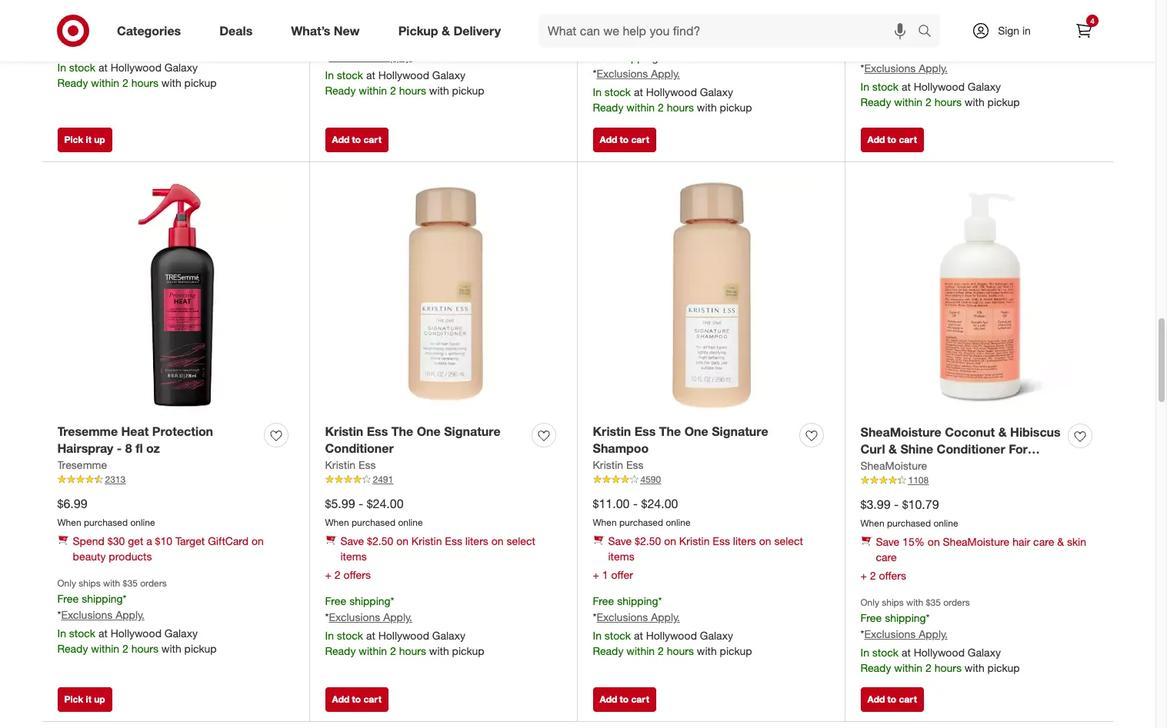 Task type: vqa. For each thing, say whether or not it's contained in the screenshot.
when within $5.99 - $24.00 When purchased online
yes



Task type: locate. For each thing, give the bounding box(es) containing it.
conditioner inside kristin ess the one signature conditioner
[[325, 441, 394, 457]]

+ down the $3.99
[[861, 570, 867, 583]]

items down $5.99 - $24.00 when purchased online
[[341, 550, 367, 564]]

+ 2 offer s down $5.99 - $24.00 when purchased online
[[325, 569, 371, 582]]

ess inside kristin ess the one signature shampoo
[[635, 424, 656, 439]]

get up what can we help you find? suggestions appear below 'search field'
[[664, 0, 679, 6]]

1 vertical spatial + 1 offer
[[593, 569, 633, 582]]

0 horizontal spatial + 1 offer
[[593, 569, 633, 582]]

2 pick it up from the top
[[64, 695, 105, 706]]

0 vertical spatial up
[[94, 134, 105, 145]]

1 horizontal spatial giftcard
[[744, 0, 785, 6]]

+ 1 offer down $11.00 - $24.00 when purchased online
[[593, 569, 633, 582]]

offer left search button
[[879, 3, 901, 16]]

coconut
[[945, 425, 996, 440]]

only ships with $35 orders free shipping * exclusions apply. in stock at  hollywood galaxy ready within 2 hours with pickup
[[325, 20, 485, 97]]

a down $6.99 when purchased online
[[146, 535, 152, 548]]

tresemme down hairspray
[[57, 459, 107, 472]]

0 horizontal spatial save
[[341, 535, 364, 548]]

$2.50 for $11.00
[[635, 535, 661, 548]]

items for $11.00
[[609, 550, 635, 564]]

when for $11.00 - $24.00
[[593, 517, 617, 529]]

online down the "$10.79"
[[934, 518, 959, 530]]

hair
[[931, 460, 955, 475]]

1 horizontal spatial $10
[[691, 0, 708, 6]]

sheamoisture coconut & hibiscus curl & shine conditioner for thick curly hair image
[[861, 177, 1099, 415], [861, 177, 1099, 415]]

& inside save 15% on sheamoisture hair care & skin care
[[1058, 536, 1065, 549]]

save $2.50 on kristin ess liters on select items down 4590 link
[[609, 535, 804, 564]]

when
[[57, 517, 81, 529], [325, 517, 349, 529], [593, 517, 617, 529], [861, 518, 885, 530]]

0 horizontal spatial kristin ess link
[[325, 458, 376, 474]]

when for $5.99 - $24.00
[[325, 517, 349, 529]]

items for $5.99
[[341, 550, 367, 564]]

pickup
[[398, 23, 438, 38]]

1 horizontal spatial one
[[685, 424, 709, 439]]

1 horizontal spatial s
[[901, 570, 907, 583]]

2 select from the left
[[775, 535, 804, 548]]

when down $11.00
[[593, 517, 617, 529]]

&
[[442, 23, 450, 38], [999, 425, 1007, 440], [889, 442, 898, 458], [1058, 536, 1065, 549]]

1 it from the top
[[86, 134, 92, 145]]

kristin ess the one signature shampoo link
[[593, 423, 794, 458]]

sheamoisture inside save 15% on sheamoisture hair care & skin care
[[943, 536, 1010, 549]]

1 vertical spatial products
[[109, 550, 152, 564]]

0 horizontal spatial conditioner
[[325, 441, 394, 457]]

0 horizontal spatial $10
[[155, 535, 173, 548]]

offer
[[879, 3, 901, 16], [344, 569, 366, 582], [612, 569, 633, 582], [879, 570, 901, 583]]

shipping
[[82, 26, 123, 39], [350, 34, 391, 47], [885, 46, 926, 59], [617, 51, 659, 64], [82, 593, 123, 606], [350, 595, 391, 608], [617, 595, 659, 608], [885, 612, 926, 625]]

0 horizontal spatial free shipping * * exclusions apply. in stock at  hollywood galaxy ready within 2 hours with pickup
[[325, 595, 485, 658]]

1 select from the left
[[507, 535, 536, 548]]

purchased inside $5.99 - $24.00 when purchased online
[[352, 517, 396, 529]]

1 horizontal spatial items
[[609, 550, 635, 564]]

$10 down 2313 'link'
[[155, 535, 173, 548]]

what's new
[[291, 23, 360, 38]]

up for $6.99
[[94, 695, 105, 706]]

0 vertical spatial beauty
[[609, 9, 642, 22]]

target down 2313 'link'
[[175, 535, 205, 548]]

kristin ess the one signature conditioner image
[[325, 177, 562, 414], [325, 177, 562, 414]]

kristin ess the one signature conditioner
[[325, 424, 501, 457]]

it
[[86, 134, 92, 145], [86, 695, 92, 706]]

add to cart
[[332, 134, 382, 145], [600, 134, 650, 145], [868, 134, 917, 145], [332, 695, 382, 706], [600, 695, 650, 706], [868, 695, 917, 706]]

1 horizontal spatial $24.00
[[642, 497, 679, 512]]

2 save $2.50 on kristin ess liters on select items from the left
[[609, 535, 804, 564]]

kristin ess link up 2491
[[325, 458, 376, 474]]

0 vertical spatial tresemme
[[57, 424, 118, 439]]

2 it from the top
[[86, 695, 92, 706]]

save down $5.99 - $24.00 when purchased online
[[341, 535, 364, 548]]

1 vertical spatial beauty
[[73, 550, 106, 564]]

$24.00 inside $5.99 - $24.00 when purchased online
[[367, 497, 404, 512]]

- left 8
[[117, 441, 122, 457]]

2 pick it up button from the top
[[57, 689, 112, 713]]

signature for kristin ess the one signature conditioner
[[444, 424, 501, 439]]

*
[[123, 26, 127, 39], [57, 42, 61, 56], [926, 46, 930, 59], [325, 50, 329, 63], [659, 51, 662, 64], [861, 62, 865, 75], [593, 67, 597, 80], [123, 593, 127, 606], [391, 595, 395, 608], [659, 595, 662, 608], [57, 609, 61, 622], [325, 611, 329, 624], [593, 611, 597, 624], [926, 612, 930, 625], [861, 628, 865, 641]]

$35
[[123, 12, 138, 23], [391, 20, 406, 31], [927, 31, 941, 42], [659, 36, 673, 48], [123, 578, 138, 590], [927, 597, 941, 609]]

kristin ess the one signature shampoo image
[[593, 177, 830, 414], [593, 177, 830, 414]]

up for in stock
[[94, 134, 105, 145]]

shine
[[901, 442, 934, 458]]

$24.00 inside $11.00 - $24.00 when purchased online
[[642, 497, 679, 512]]

signature up 2491 link
[[444, 424, 501, 439]]

1 kristin ess from the left
[[325, 459, 376, 472]]

1 vertical spatial pick it up button
[[57, 689, 112, 713]]

signature inside kristin ess the one signature shampoo
[[712, 424, 769, 439]]

when inside $11.00 - $24.00 when purchased online
[[593, 517, 617, 529]]

0 horizontal spatial spend $30 get a $10 target giftcard on beauty products
[[73, 535, 264, 564]]

kristin ess link down shampoo
[[593, 458, 644, 474]]

save $2.50 on kristin ess liters on select items
[[341, 535, 536, 564], [609, 535, 804, 564]]

What can we help you find? suggestions appear below search field
[[539, 14, 922, 48]]

one up 4590 link
[[685, 424, 709, 439]]

0 horizontal spatial care
[[876, 551, 897, 564]]

when inside $5.99 - $24.00 when purchased online
[[325, 517, 349, 529]]

a
[[682, 0, 688, 6], [146, 535, 152, 548]]

online inside $5.99 - $24.00 when purchased online
[[398, 517, 423, 529]]

0 vertical spatial get
[[664, 0, 679, 6]]

only
[[57, 12, 76, 23], [325, 20, 344, 31], [861, 31, 880, 42], [593, 36, 612, 48], [57, 578, 76, 590], [861, 597, 880, 609]]

sheamoisture coconut & hibiscus curl & shine conditioner for thick curly hair link
[[861, 424, 1063, 475]]

1 vertical spatial tresemme
[[57, 459, 107, 472]]

2 kristin ess link from the left
[[593, 458, 644, 474]]

protection
[[152, 424, 213, 439]]

online down 4590 link
[[666, 517, 691, 529]]

1 horizontal spatial signature
[[712, 424, 769, 439]]

- for $11.00
[[633, 497, 638, 512]]

1 horizontal spatial kristin ess link
[[593, 458, 644, 474]]

kristin ess down shampoo
[[593, 459, 644, 472]]

sheamoisture up shine
[[861, 425, 942, 440]]

stock
[[69, 61, 95, 74], [337, 69, 363, 82], [873, 80, 899, 93], [605, 86, 631, 99], [69, 627, 95, 640], [337, 630, 363, 643], [605, 630, 631, 643], [873, 647, 899, 660]]

deals link
[[206, 14, 272, 48]]

- right $5.99
[[359, 497, 363, 512]]

1 vertical spatial it
[[86, 695, 92, 706]]

purchased inside $11.00 - $24.00 when purchased online
[[620, 517, 664, 529]]

select
[[507, 535, 536, 548], [775, 535, 804, 548]]

0 vertical spatial it
[[86, 134, 92, 145]]

1 vertical spatial spend $30 get a $10 target giftcard on beauty products
[[73, 535, 264, 564]]

online down 2313 'link'
[[130, 517, 155, 529]]

giftcard
[[744, 0, 785, 6], [208, 535, 249, 548]]

1 horizontal spatial conditioner
[[937, 442, 1006, 458]]

1 horizontal spatial save $2.50 on kristin ess liters on select items
[[609, 535, 804, 564]]

pick for in stock
[[64, 134, 83, 145]]

get down $6.99 when purchased online
[[128, 535, 143, 548]]

$24.00 down 4590 at the right
[[642, 497, 679, 512]]

2 free shipping * * exclusions apply. in stock at  hollywood galaxy ready within 2 hours with pickup from the left
[[593, 595, 753, 658]]

the up 4590 at the right
[[660, 424, 681, 439]]

2 one from the left
[[685, 424, 709, 439]]

1 horizontal spatial products
[[645, 9, 688, 22]]

1 horizontal spatial $2.50
[[635, 535, 661, 548]]

& left skin
[[1058, 536, 1065, 549]]

offer down $5.99 - $24.00 when purchased online
[[344, 569, 366, 582]]

s
[[366, 569, 371, 582], [901, 570, 907, 583]]

1 horizontal spatial liters
[[733, 535, 757, 548]]

save $2.50 on kristin ess liters on select items down 2491 link
[[341, 535, 536, 564]]

- right $11.00
[[633, 497, 638, 512]]

tresemme inside tresemme heat protection hairspray - 8 fl oz
[[57, 424, 118, 439]]

$10 up what can we help you find? suggestions appear below 'search field'
[[691, 0, 708, 6]]

exclusions inside only ships with $35 orders free shipping * exclusions apply. in stock at  hollywood galaxy ready within 2 hours with pickup
[[329, 50, 381, 63]]

ready inside only ships with $35 orders free shipping * exclusions apply. in stock at  hollywood galaxy ready within 2 hours with pickup
[[325, 84, 356, 97]]

- inside $3.99 - $10.79 when purchased online
[[894, 498, 899, 513]]

tresemme for tresemme
[[57, 459, 107, 472]]

orders inside only ships with $35 orders free shipping * exclusions apply. in stock at  hollywood galaxy ready within 2 hours with pickup
[[408, 20, 435, 31]]

when down $5.99
[[325, 517, 349, 529]]

1 the from the left
[[392, 424, 414, 439]]

kristin ess for shampoo
[[593, 459, 644, 472]]

kristin inside kristin ess the one signature conditioner
[[325, 424, 364, 439]]

care right hair
[[1034, 536, 1055, 549]]

kristin ess up 2491
[[325, 459, 376, 472]]

0 horizontal spatial save $2.50 on kristin ess liters on select items
[[341, 535, 536, 564]]

orders
[[140, 12, 167, 23], [408, 20, 435, 31], [944, 31, 971, 42], [676, 36, 703, 48], [140, 578, 167, 590], [944, 597, 971, 609]]

1 vertical spatial up
[[94, 695, 105, 706]]

1 vertical spatial pick it up
[[64, 695, 105, 706]]

online inside $6.99 when purchased online
[[130, 517, 155, 529]]

1 vertical spatial $30
[[108, 535, 125, 548]]

when down $6.99
[[57, 517, 81, 529]]

0 vertical spatial care
[[1034, 536, 1055, 549]]

galaxy inside only ships with $35 orders free shipping * exclusions apply. in stock at  hollywood galaxy ready within 2 hours with pickup
[[433, 69, 466, 82]]

1 $24.00 from the left
[[367, 497, 404, 512]]

0 horizontal spatial kristin ess
[[325, 459, 376, 472]]

conditioner up 2491
[[325, 441, 394, 457]]

$10
[[691, 0, 708, 6], [155, 535, 173, 548]]

1 pick it up button from the top
[[57, 127, 112, 152]]

+ 2 offer s for $5.99
[[325, 569, 371, 582]]

0 vertical spatial pick it up button
[[57, 127, 112, 152]]

offer down $3.99 - $10.79 when purchased online
[[879, 570, 901, 583]]

free
[[57, 26, 79, 39], [325, 34, 347, 47], [861, 46, 882, 59], [593, 51, 614, 64], [57, 593, 79, 606], [325, 595, 347, 608], [593, 595, 614, 608], [861, 612, 882, 625]]

0 vertical spatial spend $30 get a $10 target giftcard on beauty products
[[609, 0, 800, 22]]

when down the $3.99
[[861, 518, 885, 530]]

2 pick from the top
[[64, 695, 83, 706]]

1 vertical spatial a
[[146, 535, 152, 548]]

ships
[[79, 12, 101, 23], [347, 20, 369, 31], [882, 31, 904, 42], [614, 36, 636, 48], [79, 578, 101, 590], [882, 597, 904, 609]]

1 items from the left
[[341, 550, 367, 564]]

kristin ess for conditioner
[[325, 459, 376, 472]]

kristin ess link for conditioner
[[325, 458, 376, 474]]

$24.00 down 2491
[[367, 497, 404, 512]]

exclusions apply. link
[[61, 42, 145, 56], [329, 50, 412, 63], [865, 62, 948, 75], [597, 67, 680, 80], [61, 609, 145, 622], [329, 611, 412, 624], [597, 611, 680, 624], [865, 628, 948, 641]]

1 kristin ess link from the left
[[325, 458, 376, 474]]

purchased
[[84, 517, 128, 529], [352, 517, 396, 529], [620, 517, 664, 529], [888, 518, 931, 530]]

liters
[[466, 535, 489, 548], [733, 535, 757, 548]]

one up 2491 link
[[417, 424, 441, 439]]

exclusions
[[61, 42, 113, 56], [329, 50, 381, 63], [865, 62, 916, 75], [597, 67, 648, 80], [61, 609, 113, 622], [329, 611, 381, 624], [597, 611, 648, 624], [865, 628, 916, 641]]

1 down $11.00
[[603, 569, 609, 582]]

2 up from the top
[[94, 695, 105, 706]]

1 horizontal spatial select
[[775, 535, 804, 548]]

conditioner
[[325, 441, 394, 457], [937, 442, 1006, 458]]

1 horizontal spatial spend $30 get a $10 target giftcard on beauty products
[[609, 0, 800, 22]]

conditioner down coconut
[[937, 442, 1006, 458]]

0 vertical spatial + 1 offer
[[861, 3, 901, 16]]

1 vertical spatial pick
[[64, 695, 83, 706]]

1 pick it up from the top
[[64, 134, 105, 145]]

purchased down $6.99
[[84, 517, 128, 529]]

+ 1 offer
[[861, 3, 901, 16], [593, 569, 633, 582]]

target up what can we help you find? suggestions appear below 'search field'
[[711, 0, 741, 6]]

1 vertical spatial spend
[[73, 535, 105, 548]]

ess for kristin ess link related to conditioner
[[359, 459, 376, 472]]

1 horizontal spatial free shipping * * exclusions apply. in stock at  hollywood galaxy ready within 2 hours with pickup
[[593, 595, 753, 658]]

2 kristin ess from the left
[[593, 459, 644, 472]]

free shipping * * exclusions apply. in stock at  hollywood galaxy ready within 2 hours with pickup for $5.99 - $24.00
[[325, 595, 485, 658]]

online
[[130, 517, 155, 529], [398, 517, 423, 529], [666, 517, 691, 529], [934, 518, 959, 530]]

hollywood
[[111, 61, 162, 74], [379, 69, 430, 82], [914, 80, 965, 93], [646, 86, 697, 99], [111, 627, 162, 640], [379, 630, 430, 643], [646, 630, 697, 643], [914, 647, 965, 660]]

2 $24.00 from the left
[[642, 497, 679, 512]]

1 tresemme from the top
[[57, 424, 118, 439]]

tresemme heat protection hairspray - 8 fl oz
[[57, 424, 213, 457]]

sign in link
[[959, 14, 1055, 48]]

1 horizontal spatial spend
[[609, 0, 640, 6]]

1 vertical spatial get
[[128, 535, 143, 548]]

$30
[[643, 0, 661, 6], [108, 535, 125, 548]]

kristin ess the one signature conditioner link
[[325, 423, 526, 458]]

purchased inside $6.99 when purchased online
[[84, 517, 128, 529]]

0 horizontal spatial $2.50
[[367, 535, 394, 548]]

+ 1 offer left search button
[[861, 3, 901, 16]]

online for $11.00
[[666, 517, 691, 529]]

0 vertical spatial a
[[682, 0, 688, 6]]

liters down 2491 link
[[466, 535, 489, 548]]

purchased inside $3.99 - $10.79 when purchased online
[[888, 518, 931, 530]]

$10.79
[[903, 498, 940, 513]]

sheamoisture down curl
[[861, 460, 928, 473]]

kristin inside kristin ess the one signature shampoo
[[593, 424, 631, 439]]

at
[[98, 61, 108, 74], [366, 69, 376, 82], [902, 80, 911, 93], [634, 86, 643, 99], [98, 627, 108, 640], [366, 630, 376, 643], [634, 630, 643, 643], [902, 647, 911, 660]]

0 horizontal spatial s
[[366, 569, 371, 582]]

+ 2 offer s down '15%'
[[861, 570, 907, 583]]

spend
[[609, 0, 640, 6], [73, 535, 105, 548]]

free shipping * * exclusions apply. in stock at  hollywood galaxy ready within 2 hours with pickup
[[325, 595, 485, 658], [593, 595, 753, 658]]

liters down 4590 link
[[733, 535, 757, 548]]

within
[[91, 76, 119, 89], [359, 84, 387, 97], [895, 96, 923, 109], [627, 101, 655, 114], [91, 643, 119, 656], [359, 645, 387, 658], [627, 645, 655, 658], [895, 662, 923, 675]]

one inside kristin ess the one signature shampoo
[[685, 424, 709, 439]]

2 horizontal spatial save
[[876, 536, 900, 549]]

- right the $3.99
[[894, 498, 899, 513]]

pick it up
[[64, 134, 105, 145], [64, 695, 105, 706]]

save inside save 15% on sheamoisture hair care & skin care
[[876, 536, 900, 549]]

the inside kristin ess the one signature shampoo
[[660, 424, 681, 439]]

purchased down $5.99
[[352, 517, 396, 529]]

in
[[1023, 24, 1031, 37]]

to
[[352, 134, 361, 145], [620, 134, 629, 145], [888, 134, 897, 145], [352, 695, 361, 706], [620, 695, 629, 706], [888, 695, 897, 706]]

0 horizontal spatial + 2 offer s
[[325, 569, 371, 582]]

1 horizontal spatial the
[[660, 424, 681, 439]]

0 horizontal spatial 1
[[603, 569, 609, 582]]

1 horizontal spatial get
[[664, 0, 679, 6]]

save 15% on sheamoisture hair care & skin care
[[876, 536, 1087, 564]]

0 horizontal spatial one
[[417, 424, 441, 439]]

1 horizontal spatial 1
[[870, 3, 876, 16]]

sheamoisture inside sheamoisture coconut & hibiscus curl & shine conditioner for thick curly hair
[[861, 425, 942, 440]]

$2.50 down $5.99 - $24.00 when purchased online
[[367, 535, 394, 548]]

one inside kristin ess the one signature conditioner
[[417, 424, 441, 439]]

2 items from the left
[[609, 550, 635, 564]]

$35 inside only ships with $35 orders free shipping * exclusions apply. in stock at  hollywood galaxy ready within 2 hours with pickup
[[391, 20, 406, 31]]

tresemme heat protection hairspray - 8 fl oz image
[[57, 177, 294, 414], [57, 177, 294, 414]]

the up 2491
[[392, 424, 414, 439]]

2 $2.50 from the left
[[635, 535, 661, 548]]

+ 2 offer s for $3.99
[[861, 570, 907, 583]]

0 vertical spatial pick
[[64, 134, 83, 145]]

0 vertical spatial sheamoisture
[[861, 425, 942, 440]]

tresemme for tresemme heat protection hairspray - 8 fl oz
[[57, 424, 118, 439]]

1 up from the top
[[94, 134, 105, 145]]

purchased down $11.00
[[620, 517, 664, 529]]

2 the from the left
[[660, 424, 681, 439]]

0 horizontal spatial liters
[[466, 535, 489, 548]]

1 vertical spatial sheamoisture
[[861, 460, 928, 473]]

pick it up button
[[57, 127, 112, 152], [57, 689, 112, 713]]

signature inside kristin ess the one signature conditioner
[[444, 424, 501, 439]]

online inside $3.99 - $10.79 when purchased online
[[934, 518, 959, 530]]

purchased up '15%'
[[888, 518, 931, 530]]

- inside $5.99 - $24.00 when purchased online
[[359, 497, 363, 512]]

signature for kristin ess the one signature shampoo
[[712, 424, 769, 439]]

8
[[125, 441, 132, 457]]

1 vertical spatial target
[[175, 535, 205, 548]]

0 horizontal spatial $24.00
[[367, 497, 404, 512]]

products
[[645, 9, 688, 22], [109, 550, 152, 564]]

liters for $11.00 - $24.00
[[733, 535, 757, 548]]

$11.00 - $24.00 when purchased online
[[593, 497, 691, 529]]

1 vertical spatial giftcard
[[208, 535, 249, 548]]

it for $6.99
[[86, 695, 92, 706]]

pickup & delivery link
[[385, 14, 520, 48]]

tresemme
[[57, 424, 118, 439], [57, 459, 107, 472]]

cart
[[364, 134, 382, 145], [632, 134, 650, 145], [899, 134, 917, 145], [364, 695, 382, 706], [632, 695, 650, 706], [899, 695, 917, 706]]

1 $2.50 from the left
[[367, 535, 394, 548]]

tresemme up hairspray
[[57, 424, 118, 439]]

$24.00 for $11.00 - $24.00
[[642, 497, 679, 512]]

0 vertical spatial $30
[[643, 0, 661, 6]]

up
[[94, 134, 105, 145], [94, 695, 105, 706]]

1 signature from the left
[[444, 424, 501, 439]]

1 liters from the left
[[466, 535, 489, 548]]

1 horizontal spatial kristin ess
[[593, 459, 644, 472]]

when inside $3.99 - $10.79 when purchased online
[[861, 518, 885, 530]]

2 liters from the left
[[733, 535, 757, 548]]

with
[[103, 12, 120, 23], [371, 20, 388, 31], [907, 31, 924, 42], [639, 36, 656, 48], [162, 76, 181, 89], [429, 84, 449, 97], [965, 96, 985, 109], [697, 101, 717, 114], [103, 578, 120, 590], [907, 597, 924, 609], [162, 643, 181, 656], [429, 645, 449, 658], [697, 645, 717, 658], [965, 662, 985, 675]]

4590 link
[[593, 474, 830, 487]]

0 horizontal spatial items
[[341, 550, 367, 564]]

ready
[[57, 76, 88, 89], [325, 84, 356, 97], [861, 96, 892, 109], [593, 101, 624, 114], [57, 643, 88, 656], [325, 645, 356, 658], [593, 645, 624, 658], [861, 662, 892, 675]]

s down '15%'
[[901, 570, 907, 583]]

0 horizontal spatial select
[[507, 535, 536, 548]]

ess
[[367, 424, 388, 439], [635, 424, 656, 439], [359, 459, 376, 472], [627, 459, 644, 472], [445, 535, 463, 548], [713, 535, 730, 548]]

1 free shipping * * exclusions apply. in stock at  hollywood galaxy ready within 2 hours with pickup from the left
[[325, 595, 485, 658]]

+
[[861, 3, 867, 16], [325, 569, 332, 582], [593, 569, 600, 582], [861, 570, 867, 583]]

2 signature from the left
[[712, 424, 769, 439]]

$2.50 down $11.00 - $24.00 when purchased online
[[635, 535, 661, 548]]

save left '15%'
[[876, 536, 900, 549]]

+ 2 offer s
[[325, 569, 371, 582], [861, 570, 907, 583]]

1 pick from the top
[[64, 134, 83, 145]]

0 horizontal spatial beauty
[[73, 550, 106, 564]]

0 horizontal spatial a
[[146, 535, 152, 548]]

0 horizontal spatial get
[[128, 535, 143, 548]]

items down $11.00 - $24.00 when purchased online
[[609, 550, 635, 564]]

0 vertical spatial products
[[645, 9, 688, 22]]

care down $3.99 - $10.79 when purchased online
[[876, 551, 897, 564]]

kristin ess link
[[325, 458, 376, 474], [593, 458, 644, 474]]

save down $11.00 - $24.00 when purchased online
[[609, 535, 632, 548]]

hours
[[131, 76, 159, 89], [399, 84, 426, 97], [935, 96, 962, 109], [667, 101, 694, 114], [131, 643, 159, 656], [399, 645, 426, 658], [667, 645, 694, 658], [935, 662, 962, 675]]

one
[[417, 424, 441, 439], [685, 424, 709, 439]]

save $2.50 on kristin ess liters on select items for $5.99 - $24.00
[[341, 535, 536, 564]]

0 horizontal spatial the
[[392, 424, 414, 439]]

2
[[122, 76, 128, 89], [390, 84, 396, 97], [926, 96, 932, 109], [658, 101, 664, 114], [335, 569, 341, 582], [870, 570, 876, 583], [122, 643, 128, 656], [390, 645, 396, 658], [658, 645, 664, 658], [926, 662, 932, 675]]

- inside tresemme heat protection hairspray - 8 fl oz
[[117, 441, 122, 457]]

1 save $2.50 on kristin ess liters on select items from the left
[[341, 535, 536, 564]]

save
[[341, 535, 364, 548], [609, 535, 632, 548], [876, 536, 900, 549]]

deals
[[220, 23, 253, 38]]

1 one from the left
[[417, 424, 441, 439]]

2 vertical spatial sheamoisture
[[943, 536, 1010, 549]]

2 tresemme from the top
[[57, 459, 107, 472]]

apply.
[[116, 42, 145, 56], [384, 50, 412, 63], [919, 62, 948, 75], [651, 67, 680, 80], [116, 609, 145, 622], [384, 611, 412, 624], [651, 611, 680, 624], [919, 628, 948, 641]]

in inside only ships with $35 orders free shipping * exclusions apply. in stock at  hollywood galaxy ready within 2 hours with pickup
[[325, 69, 334, 82]]

1 horizontal spatial care
[[1034, 536, 1055, 549]]

ess inside kristin ess the one signature conditioner
[[367, 424, 388, 439]]

s down $5.99 - $24.00 when purchased online
[[366, 569, 371, 582]]

shipping inside only ships with $35 orders free shipping * exclusions apply. in stock at  hollywood galaxy ready within 2 hours with pickup
[[350, 34, 391, 47]]

sheamoisture link
[[861, 459, 928, 474]]

1 horizontal spatial + 2 offer s
[[861, 570, 907, 583]]

online inside $11.00 - $24.00 when purchased online
[[666, 517, 691, 529]]

1 horizontal spatial a
[[682, 0, 688, 6]]

- inside $11.00 - $24.00 when purchased online
[[633, 497, 638, 512]]

save $2.50 on kristin ess liters on select items for $11.00 - $24.00
[[609, 535, 804, 564]]

1 horizontal spatial save
[[609, 535, 632, 548]]

free inside only ships with $35 orders free shipping * exclusions apply. in stock at  hollywood galaxy ready within 2 hours with pickup
[[325, 34, 347, 47]]

signature up 4590 link
[[712, 424, 769, 439]]

hollywood inside only ships with $35 orders free shipping * exclusions apply. in stock at  hollywood galaxy ready within 2 hours with pickup
[[379, 69, 430, 82]]

2313 link
[[57, 474, 294, 487]]

1 horizontal spatial target
[[711, 0, 741, 6]]

1 left search button
[[870, 3, 876, 16]]

the inside kristin ess the one signature conditioner
[[392, 424, 414, 439]]

0 vertical spatial $10
[[691, 0, 708, 6]]

1 vertical spatial $10
[[155, 535, 173, 548]]

items
[[341, 550, 367, 564], [609, 550, 635, 564]]

a up what can we help you find? suggestions appear below 'search field'
[[682, 0, 688, 6]]

get
[[664, 0, 679, 6], [128, 535, 143, 548]]

0 vertical spatial pick it up
[[64, 134, 105, 145]]

sheamoisture for sheamoisture coconut & hibiscus curl & shine conditioner for thick curly hair
[[861, 425, 942, 440]]

oz
[[146, 441, 160, 457]]

online down 2491 link
[[398, 517, 423, 529]]

save for $3.99
[[876, 536, 900, 549]]

tresemme heat protection hairspray - 8 fl oz link
[[57, 423, 258, 458]]

0 horizontal spatial signature
[[444, 424, 501, 439]]

sheamoisture left hair
[[943, 536, 1010, 549]]



Task type: describe. For each thing, give the bounding box(es) containing it.
stock inside only ships with $35 orders free shipping * exclusions apply. in stock at  hollywood galaxy ready within 2 hours with pickup
[[337, 69, 363, 82]]

it for in stock
[[86, 134, 92, 145]]

purchased for $5.99
[[352, 517, 396, 529]]

ess for "kristin ess the one signature shampoo" link
[[635, 424, 656, 439]]

0 horizontal spatial $30
[[108, 535, 125, 548]]

sheamoisture coconut & hibiscus curl & shine conditioner for thick curly hair
[[861, 425, 1061, 475]]

kristin ess link for shampoo
[[593, 458, 644, 474]]

sign
[[999, 24, 1020, 37]]

online for $3.99
[[934, 518, 959, 530]]

- for $5.99
[[359, 497, 363, 512]]

when inside $6.99 when purchased online
[[57, 517, 81, 529]]

liters for $5.99 - $24.00
[[466, 535, 489, 548]]

select for kristin ess the one signature conditioner
[[507, 535, 536, 548]]

ess for kristin ess link corresponding to shampoo
[[627, 459, 644, 472]]

& right coconut
[[999, 425, 1007, 440]]

new
[[334, 23, 360, 38]]

hibiscus
[[1011, 425, 1061, 440]]

only inside only ships with $35 orders free shipping * exclusions apply. in stock at  hollywood galaxy ready within 2 hours with pickup
[[325, 20, 344, 31]]

pickup & delivery
[[398, 23, 501, 38]]

what's new link
[[278, 14, 379, 48]]

0 vertical spatial 1
[[870, 3, 876, 16]]

2491 link
[[325, 474, 562, 487]]

save for $11.00
[[609, 535, 632, 548]]

& up the sheamoisture link
[[889, 442, 898, 458]]

2 inside only ships with $35 orders free shipping * exclusions apply. in stock at  hollywood galaxy ready within 2 hours with pickup
[[390, 84, 396, 97]]

heat
[[121, 424, 149, 439]]

0 horizontal spatial giftcard
[[208, 535, 249, 548]]

when for $3.99 - $10.79
[[861, 518, 885, 530]]

0 horizontal spatial products
[[109, 550, 152, 564]]

$6.99 when purchased online
[[57, 497, 155, 529]]

sign in
[[999, 24, 1031, 37]]

4
[[1091, 16, 1095, 25]]

$3.99
[[861, 498, 891, 513]]

one for conditioner
[[417, 424, 441, 439]]

ess for kristin ess the one signature conditioner link
[[367, 424, 388, 439]]

hair
[[1013, 536, 1031, 549]]

2313
[[105, 474, 126, 486]]

0 vertical spatial spend
[[609, 0, 640, 6]]

1 horizontal spatial + 1 offer
[[861, 3, 901, 16]]

within inside only ships with $35 orders free shipping * exclusions apply. in stock at  hollywood galaxy ready within 2 hours with pickup
[[359, 84, 387, 97]]

$5.99
[[325, 497, 355, 512]]

s for $10.79
[[901, 570, 907, 583]]

sheamoisture for sheamoisture
[[861, 460, 928, 473]]

hours inside only ships with $35 orders free shipping * exclusions apply. in stock at  hollywood galaxy ready within 2 hours with pickup
[[399, 84, 426, 97]]

curl
[[861, 442, 886, 458]]

online for $5.99
[[398, 517, 423, 529]]

kristin ess the one signature shampoo
[[593, 424, 769, 457]]

0 vertical spatial target
[[711, 0, 741, 6]]

the for conditioner
[[392, 424, 414, 439]]

s for $24.00
[[366, 569, 371, 582]]

$11.00
[[593, 497, 630, 512]]

$5.99 - $24.00 when purchased online
[[325, 497, 423, 529]]

0 horizontal spatial target
[[175, 535, 205, 548]]

at inside only ships with $35 orders free shipping * exclusions apply. in stock at  hollywood galaxy ready within 2 hours with pickup
[[366, 69, 376, 82]]

free shipping * * exclusions apply. in stock at  hollywood galaxy ready within 2 hours with pickup for $11.00 - $24.00
[[593, 595, 753, 658]]

4 link
[[1068, 14, 1102, 48]]

for
[[1009, 442, 1028, 458]]

pick it up button for $6.99
[[57, 689, 112, 713]]

1 horizontal spatial $30
[[643, 0, 661, 6]]

delivery
[[454, 23, 501, 38]]

0 horizontal spatial spend
[[73, 535, 105, 548]]

offer down $11.00 - $24.00 when purchased online
[[612, 569, 633, 582]]

$2.50 for $5.99
[[367, 535, 394, 548]]

tresemme link
[[57, 458, 107, 474]]

1108 link
[[861, 474, 1099, 488]]

15%
[[903, 536, 925, 549]]

search button
[[911, 14, 948, 51]]

+ down $5.99
[[325, 569, 332, 582]]

& right pickup
[[442, 23, 450, 38]]

search
[[911, 24, 948, 40]]

purchased for $3.99
[[888, 518, 931, 530]]

1 horizontal spatial beauty
[[609, 9, 642, 22]]

thick
[[861, 460, 893, 475]]

hairspray
[[57, 441, 113, 457]]

pick it up button for in stock
[[57, 127, 112, 152]]

curly
[[896, 460, 928, 475]]

$3.99 - $10.79 when purchased online
[[861, 498, 959, 530]]

apply. inside only ships with $35 orders free shipping * exclusions apply. in stock at  hollywood galaxy ready within 2 hours with pickup
[[384, 50, 412, 63]]

on inside save 15% on sheamoisture hair care & skin care
[[928, 536, 940, 549]]

ships inside only ships with $35 orders free shipping * exclusions apply. in stock at  hollywood galaxy ready within 2 hours with pickup
[[347, 20, 369, 31]]

0 vertical spatial giftcard
[[744, 0, 785, 6]]

pickup inside only ships with $35 orders free shipping * exclusions apply. in stock at  hollywood galaxy ready within 2 hours with pickup
[[452, 84, 485, 97]]

categories link
[[104, 14, 200, 48]]

purchased for $11.00
[[620, 517, 664, 529]]

one for shampoo
[[685, 424, 709, 439]]

1 vertical spatial 1
[[603, 569, 609, 582]]

+ left search button
[[861, 3, 867, 16]]

the for shampoo
[[660, 424, 681, 439]]

pick it up for $6.99
[[64, 695, 105, 706]]

shampoo
[[593, 441, 649, 457]]

conditioner inside sheamoisture coconut & hibiscus curl & shine conditioner for thick curly hair
[[937, 442, 1006, 458]]

* inside only ships with $35 orders free shipping * exclusions apply. in stock at  hollywood galaxy ready within 2 hours with pickup
[[325, 50, 329, 63]]

select for kristin ess the one signature shampoo
[[775, 535, 804, 548]]

1 vertical spatial care
[[876, 551, 897, 564]]

skin
[[1068, 536, 1087, 549]]

pick for $6.99
[[64, 695, 83, 706]]

what's
[[291, 23, 331, 38]]

pick it up for in stock
[[64, 134, 105, 145]]

+ down $11.00
[[593, 569, 600, 582]]

fl
[[136, 441, 143, 457]]

4590
[[641, 474, 661, 486]]

$24.00 for $5.99 - $24.00
[[367, 497, 404, 512]]

save for $5.99
[[341, 535, 364, 548]]

categories
[[117, 23, 181, 38]]

$6.99
[[57, 497, 87, 512]]

- for $3.99
[[894, 498, 899, 513]]

1108
[[909, 475, 929, 487]]

2491
[[373, 474, 394, 486]]



